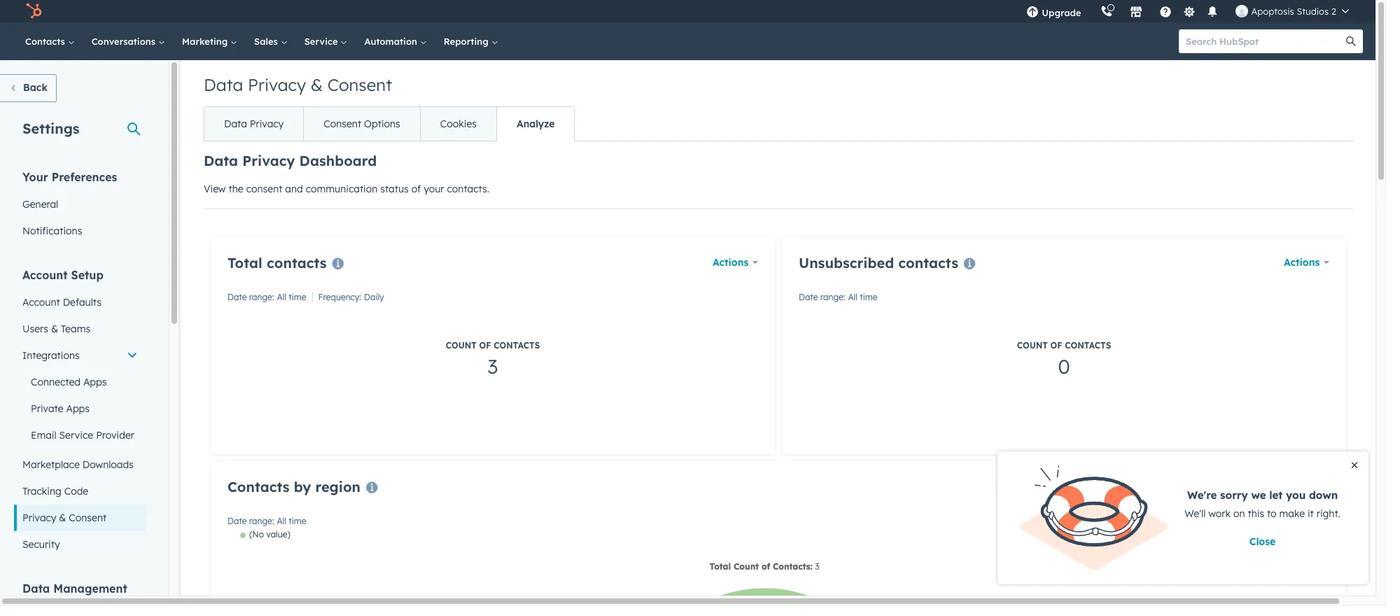 Task type: describe. For each thing, give the bounding box(es) containing it.
reporting
[[444, 36, 491, 47]]

security
[[22, 538, 60, 551]]

daily
[[364, 292, 384, 302]]

date range: all time for 0
[[799, 292, 878, 302]]

privacy & consent link
[[14, 505, 146, 531]]

marketing link
[[173, 22, 246, 60]]

integrations button
[[14, 342, 146, 369]]

marketplaces image
[[1130, 6, 1143, 19]]

2 horizontal spatial &
[[311, 74, 323, 95]]

cookies link
[[420, 107, 496, 141]]

all for 0
[[848, 292, 858, 302]]

automation link
[[356, 22, 435, 60]]

automation
[[364, 36, 420, 47]]

date down "contacts by region" on the bottom left of the page
[[228, 516, 247, 526]]

reporting link
[[435, 22, 506, 60]]

marketplace downloads link
[[14, 452, 146, 478]]

integrations
[[22, 349, 80, 362]]

total contacts
[[228, 254, 327, 272]]

privacy inside account setup element
[[22, 512, 56, 524]]

count of contacts 0
[[1017, 340, 1111, 379]]

users & teams link
[[14, 316, 146, 342]]

management
[[53, 582, 127, 596]]

account defaults link
[[14, 289, 146, 316]]

actions for 0
[[1284, 256, 1320, 269]]

consent
[[246, 183, 282, 195]]

by
[[294, 478, 311, 496]]

tracking code link
[[14, 478, 146, 505]]

code
[[64, 485, 88, 498]]

account setup
[[22, 268, 103, 282]]

account defaults
[[22, 296, 101, 309]]

range: down "contacts by region" on the bottom left of the page
[[249, 516, 274, 526]]

analyze link
[[496, 107, 574, 141]]

status
[[380, 183, 409, 195]]

data for data management
[[22, 582, 50, 596]]

hubspot link
[[17, 3, 53, 20]]

actions for 3
[[713, 256, 749, 269]]

users
[[22, 323, 48, 335]]

general link
[[14, 191, 146, 218]]

account for account setup
[[22, 268, 68, 282]]

data privacy dashboard
[[204, 152, 377, 169]]

contacts inside count of contacts 0
[[1065, 340, 1111, 351]]

tara schultz image
[[1236, 5, 1248, 18]]

email
[[31, 429, 56, 442]]

menu containing apoptosis studios 2
[[1017, 0, 1359, 22]]

your preferences
[[22, 170, 117, 184]]

private apps link
[[14, 396, 146, 422]]

cookies
[[440, 118, 477, 130]]

region
[[315, 478, 361, 496]]

count for 3
[[446, 340, 477, 351]]

sales
[[254, 36, 280, 47]]

security link
[[14, 531, 146, 558]]

unsubscribed
[[799, 254, 894, 272]]

preferences
[[52, 170, 117, 184]]

private
[[31, 403, 63, 415]]

view
[[204, 183, 226, 195]]

apps for private apps
[[66, 403, 90, 415]]

all for daily
[[277, 292, 286, 302]]

calling icon button
[[1095, 2, 1119, 20]]

apoptosis studios 2
[[1251, 6, 1336, 17]]

apoptosis
[[1251, 6, 1294, 17]]

marketplaces button
[[1122, 0, 1151, 22]]

back link
[[0, 74, 57, 102]]

contacts down hubspot link
[[25, 36, 68, 47]]

help image
[[1160, 6, 1172, 19]]

downloads
[[82, 459, 134, 471]]

setup
[[71, 268, 103, 282]]

data for data privacy dashboard
[[204, 152, 238, 169]]

actions button for 0
[[1284, 253, 1329, 272]]

analyze
[[517, 118, 555, 130]]

service link
[[296, 22, 356, 60]]

time for daily
[[289, 292, 306, 302]]

conversations link
[[83, 22, 173, 60]]

frequency: daily
[[318, 292, 384, 302]]

communication
[[306, 183, 378, 195]]

contacts.
[[447, 183, 489, 195]]

apoptosis studios 2 button
[[1227, 0, 1357, 22]]

your
[[22, 170, 48, 184]]

range: for 0
[[820, 292, 845, 302]]

provider
[[96, 429, 134, 442]]

contacts left by at bottom
[[228, 478, 290, 496]]

frequency:
[[318, 292, 361, 302]]

options
[[364, 118, 400, 130]]

conversations
[[92, 36, 158, 47]]

account setup element
[[14, 267, 146, 558]]

studios
[[1297, 6, 1329, 17]]

marketing
[[182, 36, 230, 47]]

contacts by region
[[228, 478, 361, 496]]

back
[[23, 81, 48, 94]]

& for teams
[[51, 323, 58, 335]]

notifications image
[[1206, 6, 1219, 19]]

search button
[[1339, 29, 1363, 53]]

notifications button
[[1201, 0, 1225, 22]]



Task type: vqa. For each thing, say whether or not it's contained in the screenshot.
The & in the "Users & Teams" 'link'
yes



Task type: locate. For each thing, give the bounding box(es) containing it.
service inside 'link'
[[59, 429, 93, 442]]

data down security
[[22, 582, 50, 596]]

service
[[304, 36, 341, 47], [59, 429, 93, 442]]

1 vertical spatial account
[[22, 296, 60, 309]]

2 horizontal spatial of
[[1050, 340, 1062, 351]]

general
[[22, 198, 58, 211]]

apps down connected apps link
[[66, 403, 90, 415]]

of inside count of contacts 3
[[479, 340, 491, 351]]

of left your
[[411, 183, 421, 195]]

data management
[[22, 582, 127, 596]]

consent up security link
[[69, 512, 107, 524]]

settings link
[[1181, 4, 1198, 19]]

2 contacts from the left
[[898, 254, 958, 272]]

1 horizontal spatial service
[[304, 36, 341, 47]]

date range: all time down "contacts by region" on the bottom left of the page
[[228, 516, 306, 526]]

apps
[[83, 376, 107, 389], [66, 403, 90, 415]]

data up view
[[204, 152, 238, 169]]

time down total contacts
[[289, 292, 306, 302]]

0
[[1058, 354, 1070, 379]]

data
[[204, 74, 243, 95], [224, 118, 247, 130], [204, 152, 238, 169], [22, 582, 50, 596]]

data privacy
[[224, 118, 284, 130]]

data privacy link
[[204, 107, 303, 141]]

defaults
[[63, 296, 101, 309]]

1 horizontal spatial count
[[1017, 340, 1048, 351]]

1 vertical spatial service
[[59, 429, 93, 442]]

2
[[1331, 6, 1336, 17]]

actions
[[713, 256, 749, 269], [1284, 256, 1320, 269], [1284, 480, 1320, 493]]

consent options link
[[303, 107, 420, 141]]

email service provider link
[[14, 422, 146, 449]]

account up "account defaults"
[[22, 268, 68, 282]]

1 account from the top
[[22, 268, 68, 282]]

connected
[[31, 376, 81, 389]]

of up '3'
[[479, 340, 491, 351]]

1 horizontal spatial &
[[59, 512, 66, 524]]

sales link
[[246, 22, 296, 60]]

contacts up 0
[[1065, 340, 1111, 351]]

notifications
[[22, 225, 82, 237]]

2 vertical spatial consent
[[69, 512, 107, 524]]

time down "contacts by region" on the bottom left of the page
[[289, 516, 306, 526]]

navigation containing data privacy
[[204, 106, 575, 141]]

& for consent
[[59, 512, 66, 524]]

your preferences element
[[14, 169, 146, 244]]

range:
[[249, 292, 274, 302], [820, 292, 845, 302], [249, 516, 274, 526]]

data inside navigation
[[224, 118, 247, 130]]

consent options
[[324, 118, 400, 130]]

help button
[[1154, 0, 1178, 22]]

& right users on the bottom left of the page
[[51, 323, 58, 335]]

data down marketing link
[[204, 74, 243, 95]]

3
[[488, 354, 498, 379]]

of for 0
[[1050, 340, 1062, 351]]

contacts link
[[17, 22, 83, 60]]

of for 3
[[479, 340, 491, 351]]

and
[[285, 183, 303, 195]]

of inside count of contacts 0
[[1050, 340, 1062, 351]]

0 vertical spatial service
[[304, 36, 341, 47]]

users & teams
[[22, 323, 90, 335]]

2 vertical spatial &
[[59, 512, 66, 524]]

upgrade
[[1042, 7, 1081, 18]]

range: down total contacts
[[249, 292, 274, 302]]

0 vertical spatial consent
[[327, 74, 392, 95]]

connected apps link
[[14, 369, 146, 396]]

1 vertical spatial consent
[[324, 118, 361, 130]]

email service provider
[[31, 429, 134, 442]]

the
[[229, 183, 243, 195]]

private apps
[[31, 403, 90, 415]]

data privacy & consent
[[204, 74, 392, 95]]

all down "contacts by region" on the bottom left of the page
[[277, 516, 286, 526]]

1 contacts from the left
[[267, 254, 327, 272]]

account up users on the bottom left of the page
[[22, 296, 60, 309]]

marketplace
[[22, 459, 80, 471]]

menu item
[[1091, 0, 1094, 22]]

privacy for data privacy & consent
[[248, 74, 306, 95]]

0 vertical spatial &
[[311, 74, 323, 95]]

privacy inside navigation
[[250, 118, 284, 130]]

interactive chart image
[[228, 529, 1329, 606]]

all down total contacts
[[277, 292, 286, 302]]

settings image
[[1183, 6, 1196, 19]]

count of contacts 3
[[446, 340, 540, 379]]

consent inside account setup element
[[69, 512, 107, 524]]

your
[[424, 183, 444, 195]]

0 horizontal spatial count
[[446, 340, 477, 351]]

date range: all time for daily
[[228, 292, 306, 302]]

1 count from the left
[[446, 340, 477, 351]]

range: down unsubscribed
[[820, 292, 845, 302]]

data up the on the top
[[224, 118, 247, 130]]

menu
[[1017, 0, 1359, 22]]

actions button
[[713, 253, 758, 272], [1284, 253, 1329, 272], [1284, 477, 1329, 496]]

privacy for data privacy
[[250, 118, 284, 130]]

1 horizontal spatial of
[[479, 340, 491, 351]]

0 horizontal spatial contacts
[[267, 254, 327, 272]]

apps for connected apps
[[83, 376, 107, 389]]

0 vertical spatial apps
[[83, 376, 107, 389]]

privacy
[[248, 74, 306, 95], [250, 118, 284, 130], [242, 152, 295, 169], [22, 512, 56, 524]]

total
[[228, 254, 262, 272]]

contacts up '3'
[[494, 340, 540, 351]]

0 horizontal spatial &
[[51, 323, 58, 335]]

teams
[[61, 323, 90, 335]]

actions button for 3
[[713, 253, 758, 272]]

privacy for data privacy dashboard
[[242, 152, 295, 169]]

notifications link
[[14, 218, 146, 244]]

service up data privacy & consent
[[304, 36, 341, 47]]

1 vertical spatial apps
[[66, 403, 90, 415]]

consent inside navigation
[[324, 118, 361, 130]]

privacy up security
[[22, 512, 56, 524]]

contacts
[[267, 254, 327, 272], [898, 254, 958, 272]]

date down unsubscribed
[[799, 292, 818, 302]]

marketplace downloads
[[22, 459, 134, 471]]

0 horizontal spatial of
[[411, 183, 421, 195]]

upgrade image
[[1027, 6, 1039, 19]]

unsubscribed contacts
[[799, 254, 958, 272]]

tracking code
[[22, 485, 88, 498]]

connected apps
[[31, 376, 107, 389]]

1 horizontal spatial contacts
[[898, 254, 958, 272]]

hubspot image
[[25, 3, 42, 20]]

1 vertical spatial &
[[51, 323, 58, 335]]

Search HubSpot search field
[[1179, 29, 1350, 53]]

account
[[22, 268, 68, 282], [22, 296, 60, 309]]

privacy up data privacy dashboard
[[250, 118, 284, 130]]

time for 0
[[860, 292, 878, 302]]

date range: all time
[[228, 292, 306, 302], [799, 292, 878, 302], [228, 516, 306, 526]]

all
[[277, 292, 286, 302], [848, 292, 858, 302], [277, 516, 286, 526]]

consent up "dashboard" at the top
[[324, 118, 361, 130]]

& down service link
[[311, 74, 323, 95]]

data for data privacy
[[224, 118, 247, 130]]

settings
[[22, 120, 79, 137]]

date
[[228, 292, 247, 302], [799, 292, 818, 302], [228, 516, 247, 526]]

calling icon image
[[1101, 6, 1113, 18]]

privacy & consent
[[22, 512, 107, 524]]

all down unsubscribed
[[848, 292, 858, 302]]

date down 'total'
[[228, 292, 247, 302]]

search image
[[1346, 36, 1356, 46]]

of up 0
[[1050, 340, 1062, 351]]

account for account defaults
[[22, 296, 60, 309]]

0 horizontal spatial service
[[59, 429, 93, 442]]

2 count from the left
[[1017, 340, 1048, 351]]

of
[[411, 183, 421, 195], [479, 340, 491, 351], [1050, 340, 1062, 351]]

privacy down "sales" link
[[248, 74, 306, 95]]

date for daily
[[228, 292, 247, 302]]

time
[[289, 292, 306, 302], [860, 292, 878, 302], [289, 516, 306, 526]]

contacts inside count of contacts 3
[[494, 340, 540, 351]]

time down unsubscribed contacts
[[860, 292, 878, 302]]

privacy up the consent
[[242, 152, 295, 169]]

contacts for 0
[[898, 254, 958, 272]]

date for 0
[[799, 292, 818, 302]]

0 vertical spatial account
[[22, 268, 68, 282]]

service down private apps link
[[59, 429, 93, 442]]

contacts
[[25, 36, 68, 47], [494, 340, 540, 351], [1065, 340, 1111, 351], [228, 478, 290, 496]]

date range: all time down total contacts
[[228, 292, 306, 302]]

count for 0
[[1017, 340, 1048, 351]]

navigation
[[204, 106, 575, 141]]

apps up private apps link
[[83, 376, 107, 389]]

& down tracking code
[[59, 512, 66, 524]]

2 account from the top
[[22, 296, 60, 309]]

data for data privacy & consent
[[204, 74, 243, 95]]

count inside count of contacts 3
[[446, 340, 477, 351]]

count inside count of contacts 0
[[1017, 340, 1048, 351]]

range: for daily
[[249, 292, 274, 302]]

contacts for 3
[[267, 254, 327, 272]]

view the consent and communication status of your contacts.
[[204, 183, 489, 195]]

date range: all time down unsubscribed
[[799, 292, 878, 302]]

consent up consent options link
[[327, 74, 392, 95]]



